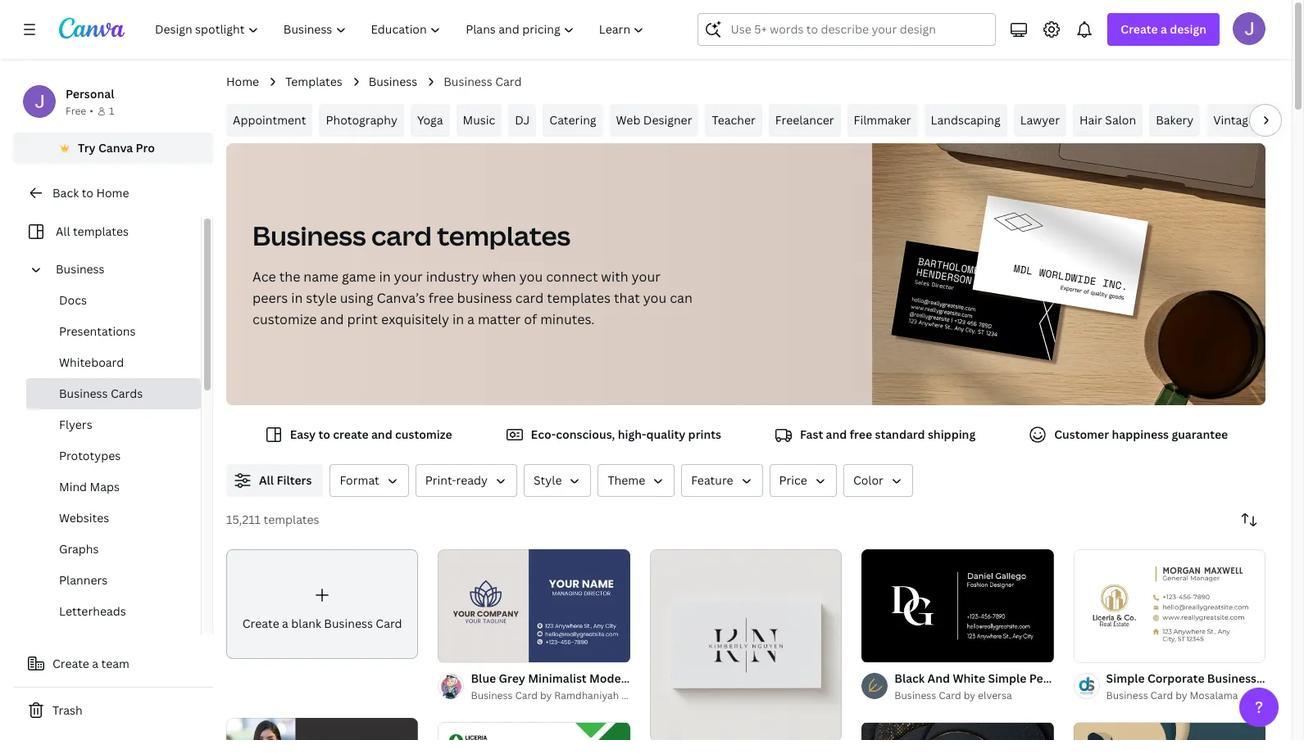 Task type: locate. For each thing, give the bounding box(es) containing it.
1 right •
[[109, 104, 114, 118]]

top level navigation element
[[144, 13, 659, 46]]

business link down all templates link
[[49, 254, 191, 285]]

Search search field
[[731, 14, 986, 45]]

0 vertical spatial business link
[[369, 73, 417, 91]]

simple left corporate
[[1106, 672, 1145, 687]]

create for create a design
[[1121, 21, 1158, 37]]

customer happiness guarantee
[[1054, 427, 1228, 443]]

0 horizontal spatial and
[[320, 311, 344, 329]]

of
[[524, 311, 537, 329], [457, 645, 469, 656], [669, 723, 681, 735]]

0 vertical spatial all
[[56, 224, 70, 239]]

simple corporate business card business card by mosalama
[[1106, 672, 1286, 704]]

feature
[[691, 473, 733, 489]]

by inside blue grey minimalist modern business card business card by ramdhaniyah mumtazah's
[[540, 690, 552, 704]]

home up appointment
[[226, 74, 259, 89]]

1 vertical spatial of
[[457, 645, 469, 656]]

to right back at top left
[[82, 185, 93, 201]]

1 horizontal spatial you
[[643, 289, 667, 307]]

0 horizontal spatial personal
[[66, 86, 114, 102]]

mind maps link
[[26, 472, 201, 503]]

to for back
[[82, 185, 93, 201]]

3 by from the left
[[1176, 690, 1187, 704]]

2 your from the left
[[632, 268, 661, 286]]

docs
[[59, 293, 87, 308]]

customer
[[1054, 427, 1109, 443]]

docs link
[[26, 285, 201, 316]]

1 horizontal spatial create
[[242, 616, 279, 632]]

0 vertical spatial 1
[[109, 104, 114, 118]]

2 horizontal spatial 1
[[661, 723, 666, 735]]

2 horizontal spatial create
[[1121, 21, 1158, 37]]

templates
[[285, 74, 342, 89]]

create for create a blank business card
[[242, 616, 279, 632]]

yoga link
[[411, 104, 450, 137]]

teacher link
[[705, 104, 762, 137]]

create left team
[[52, 657, 89, 672]]

business
[[457, 289, 512, 307]]

all inside button
[[259, 473, 274, 489]]

a inside create a design dropdown button
[[1161, 21, 1167, 37]]

all filters button
[[226, 465, 323, 498]]

by down minimalist
[[540, 690, 552, 704]]

business up flyers
[[59, 386, 108, 402]]

try canva pro button
[[13, 133, 213, 164]]

high-
[[618, 427, 646, 443]]

0 vertical spatial customize
[[252, 311, 317, 329]]

card up game
[[371, 218, 432, 253]]

web designer link
[[609, 104, 699, 137]]

of right the matter
[[524, 311, 537, 329]]

mind maps
[[59, 480, 120, 495]]

personal up •
[[66, 86, 114, 102]]

back to home link
[[13, 177, 213, 210]]

in down the at the left
[[291, 289, 303, 307]]

create left design
[[1121, 21, 1158, 37]]

1 horizontal spatial business link
[[369, 73, 417, 91]]

black & gold elegant business card image
[[862, 723, 1054, 741]]

using
[[340, 289, 373, 307]]

0 vertical spatial of
[[524, 311, 537, 329]]

with
[[601, 268, 628, 286]]

you left can
[[643, 289, 667, 307]]

by down corporate
[[1176, 690, 1187, 704]]

a left team
[[92, 657, 98, 672]]

2 vertical spatial create
[[52, 657, 89, 672]]

customize up the print-
[[395, 427, 452, 443]]

1 horizontal spatial home
[[226, 74, 259, 89]]

free down industry
[[428, 289, 454, 307]]

business down black
[[894, 690, 936, 704]]

templates
[[437, 218, 571, 253], [73, 224, 129, 239], [547, 289, 611, 307], [264, 512, 319, 528]]

2 simple from the left
[[1106, 672, 1145, 687]]

Sort by button
[[1233, 504, 1266, 537]]

your
[[394, 268, 423, 286], [632, 268, 661, 286]]

1 vertical spatial personal
[[1029, 672, 1078, 687]]

a inside create a team button
[[92, 657, 98, 672]]

white
[[953, 672, 985, 687]]

simple up the elversa on the bottom right of the page
[[988, 672, 1027, 687]]

0 horizontal spatial your
[[394, 268, 423, 286]]

conscious,
[[556, 427, 615, 443]]

you right when
[[519, 268, 543, 286]]

0 horizontal spatial simple
[[988, 672, 1027, 687]]

and right create
[[371, 427, 392, 443]]

2 horizontal spatial by
[[1176, 690, 1187, 704]]

1 vertical spatial to
[[318, 427, 330, 443]]

2 horizontal spatial of
[[669, 723, 681, 735]]

black white modern business card image
[[226, 719, 418, 741]]

eco-
[[531, 427, 556, 443]]

business left corporate
[[1081, 672, 1130, 687]]

minutes.
[[540, 311, 595, 329]]

1 vertical spatial business link
[[49, 254, 191, 285]]

1 horizontal spatial your
[[632, 268, 661, 286]]

1 of 2
[[449, 645, 476, 656]]

0 vertical spatial free
[[428, 289, 454, 307]]

by
[[540, 690, 552, 704], [964, 690, 976, 704], [1176, 690, 1187, 704]]

create inside button
[[52, 657, 89, 672]]

templates down filters
[[264, 512, 319, 528]]

of inside 1 of 2 link
[[457, 645, 469, 656]]

0 horizontal spatial customize
[[252, 311, 317, 329]]

all templates link
[[23, 216, 191, 248]]

free
[[428, 289, 454, 307], [850, 427, 872, 443]]

card up the matter
[[515, 289, 544, 307]]

business card
[[444, 74, 522, 89]]

filmmaker link
[[847, 104, 918, 137]]

planners link
[[26, 566, 201, 597]]

all left filters
[[259, 473, 274, 489]]

2 by from the left
[[964, 690, 976, 704]]

and
[[320, 311, 344, 329], [371, 427, 392, 443], [826, 427, 847, 443]]

and
[[928, 672, 950, 687]]

to for easy
[[318, 427, 330, 443]]

filmmaker
[[854, 112, 911, 128]]

web
[[616, 112, 640, 128]]

1 left the 3
[[661, 723, 666, 735]]

customize down peers
[[252, 311, 317, 329]]

1 horizontal spatial 1
[[449, 645, 454, 656]]

fast and free standard shipping
[[800, 427, 976, 443]]

a inside create a blank business card element
[[282, 616, 288, 632]]

in down business
[[452, 311, 464, 329]]

blue
[[471, 672, 496, 687]]

2 vertical spatial of
[[669, 723, 681, 735]]

landscaping link
[[924, 104, 1007, 137]]

1 horizontal spatial simple
[[1106, 672, 1145, 687]]

1 horizontal spatial card
[[515, 289, 544, 307]]

1 vertical spatial you
[[643, 289, 667, 307]]

1 horizontal spatial free
[[850, 427, 872, 443]]

graphs
[[59, 542, 99, 557]]

business down the blue
[[471, 690, 513, 704]]

1 left 2
[[449, 645, 454, 656]]

1 horizontal spatial all
[[259, 473, 274, 489]]

0 horizontal spatial create
[[52, 657, 89, 672]]

business card by ramdhaniyah mumtazah's link
[[471, 689, 678, 705]]

1 vertical spatial 1
[[449, 645, 454, 656]]

navy and brown modern business card image
[[1073, 723, 1266, 741]]

0 horizontal spatial business link
[[49, 254, 191, 285]]

business up mosalama
[[1207, 672, 1257, 687]]

2 vertical spatial in
[[452, 311, 464, 329]]

easy to create and customize
[[290, 427, 452, 443]]

of for 1 of 2
[[457, 645, 469, 656]]

1 horizontal spatial by
[[964, 690, 976, 704]]

whiteboard
[[59, 355, 124, 370]]

0 vertical spatial personal
[[66, 86, 114, 102]]

free •
[[66, 104, 93, 118]]

ready
[[456, 473, 488, 489]]

print-ready button
[[415, 465, 517, 498]]

ramdhaniyah
[[554, 690, 619, 704]]

filters
[[277, 473, 312, 489]]

by inside black and white simple personal business card business card by elversa
[[964, 690, 976, 704]]

2 vertical spatial 1
[[661, 723, 666, 735]]

home up all templates link
[[96, 185, 129, 201]]

0 horizontal spatial to
[[82, 185, 93, 201]]

business link
[[369, 73, 417, 91], [49, 254, 191, 285]]

0 horizontal spatial free
[[428, 289, 454, 307]]

simple
[[988, 672, 1027, 687], [1106, 672, 1145, 687]]

presentations
[[59, 324, 136, 339]]

free
[[66, 104, 86, 118]]

black
[[894, 672, 925, 687]]

create for create a team
[[52, 657, 89, 672]]

1 horizontal spatial of
[[524, 311, 537, 329]]

0 horizontal spatial by
[[540, 690, 552, 704]]

shipping
[[928, 427, 976, 443]]

fast
[[800, 427, 823, 443]]

business up name
[[252, 218, 366, 253]]

your up canva's
[[394, 268, 423, 286]]

a left design
[[1161, 21, 1167, 37]]

business right blank
[[324, 616, 373, 632]]

a down business
[[467, 311, 475, 329]]

1 for 1 of 2
[[449, 645, 454, 656]]

graphs link
[[26, 534, 201, 566]]

1 for 1
[[109, 104, 114, 118]]

1 horizontal spatial personal
[[1029, 672, 1078, 687]]

create left blank
[[242, 616, 279, 632]]

1 vertical spatial card
[[515, 289, 544, 307]]

1 horizontal spatial to
[[318, 427, 330, 443]]

card
[[371, 218, 432, 253], [515, 289, 544, 307]]

0 horizontal spatial of
[[457, 645, 469, 656]]

0 vertical spatial you
[[519, 268, 543, 286]]

black and white simple personal business card link
[[894, 671, 1159, 689]]

1 simple from the left
[[988, 672, 1027, 687]]

designer
[[643, 112, 692, 128]]

1 vertical spatial create
[[242, 616, 279, 632]]

style
[[534, 473, 562, 489]]

free inside ace the name game in your industry when you connect with your peers in style using canva's free business card templates that you can customize and print exquisitely in a matter of minutes.
[[428, 289, 454, 307]]

0 vertical spatial create
[[1121, 21, 1158, 37]]

None search field
[[698, 13, 996, 46]]

0 vertical spatial in
[[379, 268, 391, 286]]

1 by from the left
[[540, 690, 552, 704]]

templates down connect at top
[[547, 289, 611, 307]]

exquisitely
[[381, 311, 449, 329]]

1 vertical spatial in
[[291, 289, 303, 307]]

0 horizontal spatial 1
[[109, 104, 114, 118]]

a left blank
[[282, 616, 288, 632]]

to right easy
[[318, 427, 330, 443]]

0 horizontal spatial home
[[96, 185, 129, 201]]

the
[[279, 268, 300, 286]]

1 horizontal spatial customize
[[395, 427, 452, 443]]

green and white modern business card image
[[438, 723, 630, 741]]

1 vertical spatial home
[[96, 185, 129, 201]]

print-
[[425, 473, 456, 489]]

peers
[[252, 289, 288, 307]]

2 horizontal spatial and
[[826, 427, 847, 443]]

create inside dropdown button
[[1121, 21, 1158, 37]]

and down 'style'
[[320, 311, 344, 329]]

business link up photography
[[369, 73, 417, 91]]

canva's
[[377, 289, 425, 307]]

that
[[614, 289, 640, 307]]

1 vertical spatial all
[[259, 473, 274, 489]]

simple corporate business card link
[[1106, 671, 1286, 689]]

of left the 3
[[669, 723, 681, 735]]

by down white
[[964, 690, 976, 704]]

of left 2
[[457, 645, 469, 656]]

free left standard
[[850, 427, 872, 443]]

flyers
[[59, 417, 92, 433]]

0 vertical spatial card
[[371, 218, 432, 253]]

your up that on the top left of page
[[632, 268, 661, 286]]

create a blank business card
[[242, 616, 402, 632]]

blue grey minimalist modern business card image
[[438, 550, 630, 663]]

and right fast
[[826, 427, 847, 443]]

in right game
[[379, 268, 391, 286]]

0 vertical spatial to
[[82, 185, 93, 201]]

0 horizontal spatial all
[[56, 224, 70, 239]]

prototypes link
[[26, 441, 201, 472]]

all down back at top left
[[56, 224, 70, 239]]

create a team
[[52, 657, 129, 672]]

color
[[853, 473, 884, 489]]

of inside 1 of 3 link
[[669, 723, 681, 735]]

personal up the business card by elversa link
[[1029, 672, 1078, 687]]

try
[[78, 140, 96, 156]]

home
[[226, 74, 259, 89], [96, 185, 129, 201]]

card inside ace the name game in your industry when you connect with your peers in style using canva's free business card templates that you can customize and print exquisitely in a matter of minutes.
[[515, 289, 544, 307]]

quality
[[646, 427, 685, 443]]

create a design button
[[1108, 13, 1220, 46]]

create
[[1121, 21, 1158, 37], [242, 616, 279, 632], [52, 657, 89, 672]]



Task type: describe. For each thing, give the bounding box(es) containing it.
happiness
[[1112, 427, 1169, 443]]

music link
[[456, 104, 502, 137]]

mind
[[59, 480, 87, 495]]

planners
[[59, 573, 108, 589]]

a for create a team
[[92, 657, 98, 672]]

canva
[[98, 140, 133, 156]]

appointment link
[[226, 104, 313, 137]]

15,211 templates
[[226, 512, 319, 528]]

create a design
[[1121, 21, 1207, 37]]

corporate
[[1147, 672, 1205, 687]]

1 horizontal spatial and
[[371, 427, 392, 443]]

business down corporate
[[1106, 690, 1148, 704]]

websites link
[[26, 503, 201, 534]]

2 horizontal spatial in
[[452, 311, 464, 329]]

letterheads
[[59, 604, 126, 620]]

modern
[[589, 672, 633, 687]]

can
[[670, 289, 693, 307]]

create a blank business card element
[[226, 550, 418, 660]]

grey black modern elegant name initials monogram business card image
[[650, 550, 842, 741]]

cards
[[111, 386, 143, 402]]

business up mumtazah's
[[636, 672, 685, 687]]

1 of 3
[[661, 723, 688, 735]]

yoga
[[417, 112, 443, 128]]

of for 1 of 3
[[669, 723, 681, 735]]

bakery link
[[1149, 104, 1200, 137]]

format
[[340, 473, 379, 489]]

design
[[1170, 21, 1207, 37]]

blue grey minimalist modern business card business card by ramdhaniyah mumtazah's
[[471, 672, 715, 704]]

black and white simple personal business card business card by elversa
[[894, 672, 1159, 704]]

pro
[[136, 140, 155, 156]]

connect
[[546, 268, 598, 286]]

team
[[101, 657, 129, 672]]

of inside ace the name game in your industry when you connect with your peers in style using canva's free business card templates that you can customize and print exquisitely in a matter of minutes.
[[524, 311, 537, 329]]

photography link
[[319, 104, 404, 137]]

personal inside black and white simple personal business card business card by elversa
[[1029, 672, 1078, 687]]

print
[[347, 311, 378, 329]]

maps
[[90, 480, 120, 495]]

lawyer
[[1020, 112, 1060, 128]]

all for all filters
[[259, 473, 274, 489]]

dj
[[515, 112, 530, 128]]

hair salon link
[[1073, 104, 1143, 137]]

jacob simon image
[[1233, 12, 1266, 45]]

1 vertical spatial free
[[850, 427, 872, 443]]

prototypes
[[59, 448, 121, 464]]

trash link
[[13, 695, 213, 728]]

back
[[52, 185, 79, 201]]

blank
[[291, 616, 321, 632]]

blue grey minimalist modern business card link
[[471, 671, 715, 689]]

1 horizontal spatial in
[[379, 268, 391, 286]]

2
[[471, 645, 476, 656]]

name
[[304, 268, 339, 286]]

a inside ace the name game in your industry when you connect with your peers in style using canva's free business card templates that you can customize and print exquisitely in a matter of minutes.
[[467, 311, 475, 329]]

business up photography
[[369, 74, 417, 89]]

minimalist
[[528, 672, 587, 687]]

1 vertical spatial customize
[[395, 427, 452, 443]]

business up docs
[[56, 261, 105, 277]]

0 vertical spatial home
[[226, 74, 259, 89]]

1 of 3 link
[[650, 550, 842, 741]]

simple inside black and white simple personal business card business card by elversa
[[988, 672, 1027, 687]]

dj link
[[508, 104, 536, 137]]

trash
[[52, 703, 82, 719]]

freelancer link
[[769, 104, 841, 137]]

1 your from the left
[[394, 268, 423, 286]]

templates up when
[[437, 218, 571, 253]]

black and white simple personal business card image
[[862, 550, 1054, 663]]

ace the name game in your industry when you connect with your peers in style using canva's free business card templates that you can customize and print exquisitely in a matter of minutes.
[[252, 268, 693, 329]]

theme
[[608, 473, 645, 489]]

bakery
[[1156, 112, 1194, 128]]

create a blank business card link
[[226, 550, 418, 660]]

customize inside ace the name game in your industry when you connect with your peers in style using canva's free business card templates that you can customize and print exquisitely in a matter of minutes.
[[252, 311, 317, 329]]

templates down back to home
[[73, 224, 129, 239]]

catering link
[[543, 104, 603, 137]]

vintage link
[[1207, 104, 1261, 137]]

style
[[306, 289, 337, 307]]

price button
[[769, 465, 837, 498]]

templates inside ace the name game in your industry when you connect with your peers in style using canva's free business card templates that you can customize and print exquisitely in a matter of minutes.
[[547, 289, 611, 307]]

style button
[[524, 465, 591, 498]]

try canva pro
[[78, 140, 155, 156]]

a for create a blank business card
[[282, 616, 288, 632]]

guarantee
[[1172, 427, 1228, 443]]

lawyer link
[[1014, 104, 1066, 137]]

business up music
[[444, 74, 492, 89]]

by inside simple corporate business card business card by mosalama
[[1176, 690, 1187, 704]]

websites
[[59, 511, 109, 526]]

mosalama
[[1190, 690, 1238, 704]]

simple inside simple corporate business card business card by mosalama
[[1106, 672, 1145, 687]]

and inside ace the name game in your industry when you connect with your peers in style using canva's free business card templates that you can customize and print exquisitely in a matter of minutes.
[[320, 311, 344, 329]]

photography
[[326, 112, 397, 128]]

easy
[[290, 427, 316, 443]]

format button
[[330, 465, 409, 498]]

1 for 1 of 3
[[661, 723, 666, 735]]

standard
[[875, 427, 925, 443]]

appointment
[[233, 112, 306, 128]]

price
[[779, 473, 807, 489]]

templates link
[[285, 73, 342, 91]]

eco-conscious, high-quality prints
[[531, 427, 721, 443]]

15,211
[[226, 512, 261, 528]]

back to home
[[52, 185, 129, 201]]

0 horizontal spatial in
[[291, 289, 303, 307]]

matter
[[478, 311, 521, 329]]

a for create a design
[[1161, 21, 1167, 37]]

print-ready
[[425, 473, 488, 489]]

0 horizontal spatial you
[[519, 268, 543, 286]]

1 of 2 link
[[438, 550, 630, 663]]

simple corporate business card image
[[1073, 550, 1266, 663]]

all templates
[[56, 224, 129, 239]]

ace
[[252, 268, 276, 286]]

music
[[463, 112, 495, 128]]

industry
[[426, 268, 479, 286]]

0 horizontal spatial card
[[371, 218, 432, 253]]

color button
[[843, 465, 913, 498]]

all for all templates
[[56, 224, 70, 239]]



Task type: vqa. For each thing, say whether or not it's contained in the screenshot.
Whiteboard image
no



